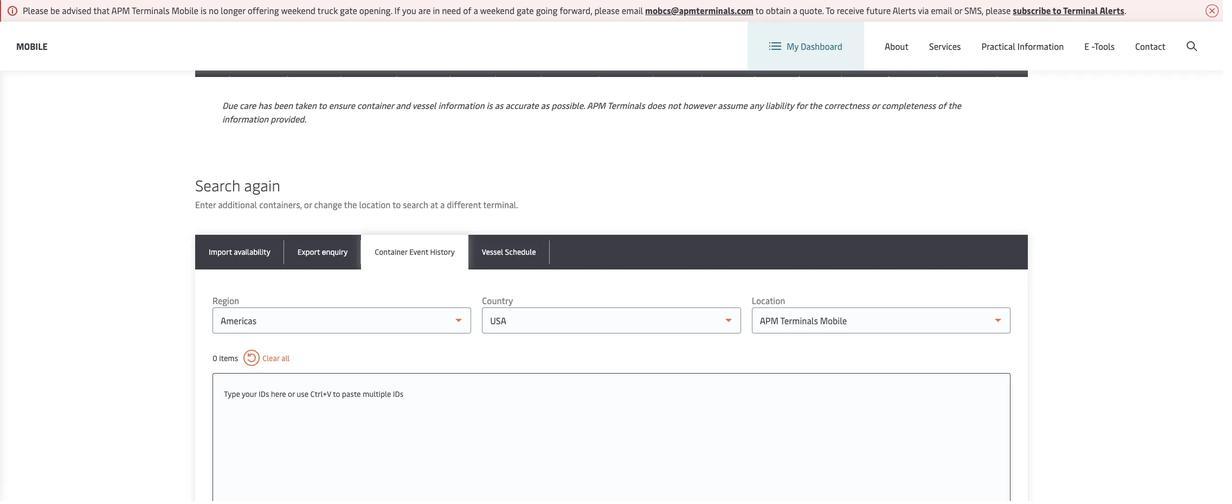 Task type: vqa. For each thing, say whether or not it's contained in the screenshot.
Mobile
yes



Task type: describe. For each thing, give the bounding box(es) containing it.
0
[[213, 353, 217, 363]]

in
[[433, 4, 440, 16]]

yard
[[604, 40, 619, 50]]

opening.
[[359, 4, 393, 16]]

practical
[[982, 40, 1016, 52]]

no for 15873.0
[[1003, 12, 1012, 23]]

0 vertical spatial apm
[[111, 4, 130, 16]]

10/16/23 21:10
[[546, 7, 577, 28]]

cma for cma
[[401, 12, 417, 23]]

additional
[[218, 199, 257, 210]]

practical information
[[982, 40, 1064, 52]]

vessel
[[412, 99, 436, 111]]

no for 33995.0
[[1003, 50, 1012, 61]]

location
[[359, 199, 391, 210]]

country
[[482, 295, 513, 306]]

1 alerts from the left
[[893, 4, 916, 16]]

services button
[[930, 22, 961, 71]]

schedule
[[505, 247, 536, 257]]

history
[[430, 247, 455, 257]]

1 email from the left
[[622, 4, 643, 16]]

truck
[[318, 4, 338, 16]]

ctrl+v
[[311, 389, 331, 399]]

to inside "due care has been taken to ensure container and vessel information is as accurate as possible. apm terminals does not however assume any liability for the correctness or completeness of the information provided."
[[319, 99, 327, 111]]

switch location button
[[901, 31, 980, 43]]

assume
[[718, 99, 748, 111]]

vessel schedule
[[482, 247, 536, 257]]

global menu
[[1014, 32, 1064, 44]]

10/20/23 40/gp/96
[[804, 45, 881, 61]]

texu6017036
[[234, 12, 281, 23]]

2 as from the left
[[541, 99, 550, 111]]

(11834b1)
[[604, 61, 636, 72]]

search again enter additional containers, or change the location to search at a different terminal.
[[195, 175, 518, 210]]

import availability button
[[195, 235, 284, 270]]

2 ids from the left
[[393, 389, 404, 399]]

vessel
[[482, 247, 503, 257]]

clear all button
[[244, 350, 290, 366]]

cma for cma cgm tage
[[455, 7, 471, 17]]

switch
[[918, 31, 944, 43]]

clear
[[263, 353, 280, 363]]

15873.0
[[894, 12, 920, 23]]

via
[[918, 4, 929, 16]]

account
[[1171, 32, 1203, 44]]

completeness
[[882, 99, 936, 111]]

availability
[[234, 247, 271, 257]]

1 horizontal spatial information
[[438, 99, 485, 111]]

e
[[1085, 40, 1090, 52]]

40/gp/96
[[846, 50, 881, 61]]

container event history button
[[361, 235, 469, 270]]

contact button
[[1136, 22, 1166, 71]]

global
[[1014, 32, 1039, 44]]

community
[[604, 7, 647, 17]]

10/16/23 for 06:00
[[501, 7, 531, 17]]

different
[[447, 199, 481, 210]]

1 gate from the left
[[340, 4, 357, 16]]

1 as from the left
[[495, 99, 503, 111]]

is inside "due care has been taken to ensure container and vessel information is as accurate as possible. apm terminals does not however assume any liability for the correctness or completeness of the information provided."
[[487, 99, 493, 111]]

size / type / height button
[[847, 75, 885, 106]]

any
[[750, 99, 764, 111]]

at
[[431, 199, 438, 210]]

0 vertical spatial of
[[463, 4, 472, 16]]

e -tools
[[1085, 40, 1115, 52]]

search
[[403, 199, 428, 210]]

2 horizontal spatial the
[[949, 99, 962, 111]]

container
[[375, 247, 408, 257]]

10/16/23 06:00
[[501, 7, 531, 28]]

terminals inside "due care has been taken to ensure container and vessel information is as accurate as possible. apm terminals does not however assume any liability for the correctness or completeness of the information provided."
[[608, 99, 645, 111]]

to left obtain
[[756, 4, 764, 16]]

no
[[209, 4, 219, 16]]

out
[[609, 18, 623, 28]]

cgm
[[473, 7, 488, 17]]

terminal
[[1064, 4, 1098, 16]]

accurate
[[506, 99, 539, 111]]

advised
[[62, 4, 91, 16]]

type inside "size / type / height"
[[847, 85, 863, 96]]

container
[[357, 99, 394, 111]]

login / create account link
[[1095, 22, 1203, 54]]

enter
[[195, 199, 216, 210]]

create
[[1144, 32, 1169, 44]]

0 items
[[213, 353, 238, 363]]

however
[[683, 99, 716, 111]]

that
[[93, 4, 110, 16]]

10/16/23 for 21:10
[[546, 7, 577, 17]]

e -tools button
[[1085, 22, 1115, 71]]

1 please from the left
[[595, 4, 620, 16]]

be
[[50, 4, 60, 16]]

if
[[395, 4, 400, 16]]

tools
[[1095, 40, 1115, 52]]

taken
[[295, 99, 317, 111]]

paste
[[342, 389, 361, 399]]

care
[[240, 99, 256, 111]]

need
[[442, 4, 461, 16]]

mobcs@apmterminals.com
[[645, 4, 754, 16]]

export еnquiry
[[298, 247, 348, 257]]

due
[[222, 99, 238, 111]]

about button
[[885, 22, 909, 71]]

liability
[[766, 99, 794, 111]]

my
[[787, 40, 799, 52]]

longer
[[221, 4, 246, 16]]



Task type: locate. For each thing, give the bounding box(es) containing it.
cma inside cma cgm tage
[[455, 7, 471, 17]]

/ for type
[[862, 75, 865, 85]]

of left cgm
[[463, 4, 472, 16]]

1 vertical spatial no
[[1003, 50, 1012, 61]]

use
[[297, 389, 309, 399]]

and
[[396, 99, 411, 111]]

1 horizontal spatial location
[[946, 31, 980, 43]]

0 horizontal spatial mobile
[[16, 40, 48, 52]]

weekend up 06:00
[[480, 4, 515, 16]]

container event history
[[375, 247, 455, 257]]

mobcs@apmterminals.com link
[[645, 4, 754, 16]]

the right change
[[344, 199, 357, 210]]

offering
[[248, 4, 279, 16]]

0 horizontal spatial terminals
[[132, 4, 170, 16]]

- left out
[[604, 18, 607, 28]]

1 horizontal spatial mobile
[[172, 4, 199, 16]]

or
[[955, 4, 963, 16], [872, 99, 880, 111], [304, 199, 312, 210], [288, 389, 295, 399]]

apm right possible.
[[587, 99, 606, 111]]

alerts up login
[[1100, 4, 1125, 16]]

or right height
[[872, 99, 880, 111]]

1 no from the top
[[1003, 12, 1012, 23]]

1 10/16/23 from the left
[[501, 7, 531, 17]]

to right the taken
[[319, 99, 327, 111]]

change
[[314, 199, 342, 210]]

as right accurate on the left top of page
[[541, 99, 550, 111]]

dashboard
[[801, 40, 843, 52]]

1 horizontal spatial -
[[1092, 40, 1095, 52]]

import availability
[[209, 247, 271, 257]]

2 email from the left
[[931, 4, 953, 16]]

1 horizontal spatial terminals
[[608, 99, 645, 111]]

0 horizontal spatial -
[[604, 18, 607, 28]]

0 horizontal spatial apm
[[111, 4, 130, 16]]

-
[[604, 18, 607, 28], [1092, 40, 1095, 52]]

to left the search at the left
[[393, 199, 401, 210]]

1 weekend from the left
[[281, 4, 316, 16]]

- for out
[[604, 18, 607, 28]]

0 horizontal spatial location
[[752, 295, 786, 306]]

does
[[647, 99, 666, 111]]

1 horizontal spatial a
[[474, 4, 478, 16]]

0 horizontal spatial weekend
[[281, 4, 316, 16]]

login / create account
[[1115, 32, 1203, 44]]

future
[[867, 4, 891, 16]]

0 horizontal spatial gate
[[340, 4, 357, 16]]

tab list containing import availability
[[195, 235, 1028, 270]]

subscribe to terminal alerts link
[[1013, 4, 1125, 16]]

grounded
[[604, 50, 637, 61]]

the right for
[[809, 99, 822, 111]]

ids right 'multiple'
[[393, 389, 404, 399]]

for
[[796, 99, 808, 111]]

email right via at the top right of the page
[[931, 4, 953, 16]]

10/20/23
[[804, 45, 836, 55]]

mobile link
[[16, 39, 48, 53]]

a right obtain
[[793, 4, 798, 16]]

subscribe
[[1013, 4, 1051, 16]]

close alert image
[[1206, 4, 1219, 17]]

to left "terminal"
[[1053, 4, 1062, 16]]

receive
[[837, 4, 865, 16]]

been
[[274, 99, 293, 111]]

2 alerts from the left
[[1100, 4, 1125, 16]]

a right at
[[440, 199, 445, 210]]

terminals right that on the top left of the page
[[132, 4, 170, 16]]

information
[[1018, 40, 1064, 52]]

1 horizontal spatial cma
[[455, 7, 471, 17]]

1 horizontal spatial type
[[847, 85, 863, 96]]

1 horizontal spatial 10/16/23
[[546, 7, 577, 17]]

is left accurate on the left top of page
[[487, 99, 493, 111]]

0 horizontal spatial information
[[222, 113, 269, 125]]

0 horizontal spatial a
[[440, 199, 445, 210]]

1 vertical spatial apm
[[587, 99, 606, 111]]

or inside "due care has been taken to ensure container and vessel information is as accurate as possible. apm terminals does not however assume any liability for the correctness or completeness of the information provided."
[[872, 99, 880, 111]]

1 horizontal spatial weekend
[[480, 4, 515, 16]]

1 vertical spatial -
[[1092, 40, 1095, 52]]

0 horizontal spatial cma
[[401, 12, 417, 23]]

here
[[271, 389, 286, 399]]

type up correctness
[[847, 85, 863, 96]]

no
[[1003, 12, 1012, 23], [1003, 50, 1012, 61]]

0 horizontal spatial email
[[622, 4, 643, 16]]

1 vertical spatial terminals
[[608, 99, 645, 111]]

all
[[282, 353, 290, 363]]

information right vessel
[[438, 99, 485, 111]]

0 horizontal spatial ids
[[259, 389, 269, 399]]

the right "completeness"
[[949, 99, 962, 111]]

size
[[847, 75, 860, 85]]

contact
[[1136, 40, 1166, 52]]

2 10/16/23 from the left
[[546, 7, 577, 17]]

еnquiry
[[322, 247, 348, 257]]

apm right that on the top left of the page
[[111, 4, 130, 16]]

import
[[209, 247, 232, 257]]

1 horizontal spatial gate
[[517, 4, 534, 16]]

containers,
[[259, 199, 302, 210]]

type
[[847, 85, 863, 96], [224, 389, 240, 399]]

0 horizontal spatial type
[[224, 389, 240, 399]]

1 horizontal spatial please
[[986, 4, 1011, 16]]

gate
[[340, 4, 357, 16], [517, 4, 534, 16]]

or left use
[[288, 389, 295, 399]]

hold
[[706, 12, 725, 23]]

please be advised that apm terminals mobile is no longer offering weekend truck gate opening. if you are in need of a weekend gate going forward, please email mobcs@apmterminals.com to obtain a quote. to receive future alerts via email or sms, please subscribe to terminal alerts .
[[23, 4, 1127, 16]]

my dashboard button
[[770, 22, 843, 71]]

practical information button
[[982, 22, 1064, 71]]

0 vertical spatial type
[[847, 85, 863, 96]]

alerts left via at the top right of the page
[[893, 4, 916, 16]]

0 vertical spatial location
[[946, 31, 980, 43]]

information down the "care"
[[222, 113, 269, 125]]

released
[[658, 12, 693, 23]]

switch location
[[918, 31, 980, 43]]

2 gate from the left
[[517, 4, 534, 16]]

0 horizontal spatial alerts
[[893, 4, 916, 16]]

2 horizontal spatial a
[[793, 4, 798, 16]]

clear all
[[263, 353, 290, 363]]

of inside "due care has been taken to ensure container and vessel information is as accurate as possible. apm terminals does not however assume any liability for the correctness or completeness of the information provided."
[[938, 99, 947, 111]]

or left change
[[304, 199, 312, 210]]

menu
[[1042, 32, 1064, 44]]

terminals
[[132, 4, 170, 16], [608, 99, 645, 111]]

1 vertical spatial information
[[222, 113, 269, 125]]

tab list
[[195, 235, 1028, 270]]

- for tools
[[1092, 40, 1095, 52]]

weekend left the truck
[[281, 4, 316, 16]]

or left sms,
[[955, 4, 963, 16]]

None text field
[[224, 385, 1000, 404]]

event
[[409, 247, 428, 257]]

1 horizontal spatial the
[[809, 99, 822, 111]]

1 horizontal spatial as
[[541, 99, 550, 111]]

global menu button
[[991, 21, 1075, 54]]

services
[[930, 40, 961, 52]]

0 horizontal spatial please
[[595, 4, 620, 16]]

0 vertical spatial no
[[1003, 12, 1012, 23]]

possible.
[[552, 99, 585, 111]]

gate up 06:00
[[517, 4, 534, 16]]

export
[[298, 247, 320, 257]]

- right e
[[1092, 40, 1095, 52]]

06:00
[[501, 18, 522, 28]]

apm inside "due care has been taken to ensure container and vessel information is as accurate as possible. apm terminals does not however assume any liability for the correctness or completeness of the information provided."
[[587, 99, 606, 111]]

about
[[885, 40, 909, 52]]

1 horizontal spatial alerts
[[1100, 4, 1125, 16]]

community - out
[[604, 7, 647, 28]]

1 horizontal spatial email
[[931, 4, 953, 16]]

0 vertical spatial mobile
[[172, 4, 199, 16]]

10/16/23 up the 21:10
[[546, 7, 577, 17]]

.
[[1125, 4, 1127, 16]]

weekend
[[281, 4, 316, 16], [480, 4, 515, 16]]

a inside search again enter additional containers, or change the location to search at a different terminal.
[[440, 199, 445, 210]]

multiple
[[363, 389, 391, 399]]

2 weekend from the left
[[480, 4, 515, 16]]

- inside dropdown button
[[1092, 40, 1095, 52]]

or inside search again enter additional containers, or change the location to search at a different terminal.
[[304, 199, 312, 210]]

you
[[402, 4, 416, 16]]

email up out
[[622, 4, 643, 16]]

the inside search again enter additional containers, or change the location to search at a different terminal.
[[344, 199, 357, 210]]

cma right the if
[[401, 12, 417, 23]]

2 no from the top
[[1003, 50, 1012, 61]]

None checkbox
[[206, 11, 219, 24], [206, 49, 219, 62], [206, 11, 219, 24], [206, 49, 219, 62]]

1 vertical spatial mobile
[[16, 40, 48, 52]]

items
[[219, 353, 238, 363]]

1 horizontal spatial ids
[[393, 389, 404, 399]]

tage
[[455, 18, 473, 28]]

gate right the truck
[[340, 4, 357, 16]]

0 horizontal spatial of
[[463, 4, 472, 16]]

mobile down please
[[16, 40, 48, 52]]

your
[[242, 389, 257, 399]]

is left no
[[201, 4, 207, 16]]

0 horizontal spatial as
[[495, 99, 503, 111]]

1 vertical spatial of
[[938, 99, 947, 111]]

as left accurate on the left top of page
[[495, 99, 503, 111]]

type left your
[[224, 389, 240, 399]]

ids right your
[[259, 389, 269, 399]]

information
[[438, 99, 485, 111], [222, 113, 269, 125]]

cma up tage
[[455, 7, 471, 17]]

0 vertical spatial information
[[438, 99, 485, 111]]

1 horizontal spatial apm
[[587, 99, 606, 111]]

33995.0
[[894, 50, 922, 61]]

obtain
[[766, 4, 791, 16]]

0 vertical spatial terminals
[[132, 4, 170, 16]]

to left paste
[[333, 389, 340, 399]]

/ for create
[[1138, 32, 1142, 44]]

0 vertical spatial is
[[201, 4, 207, 16]]

mobile left no
[[172, 4, 199, 16]]

not ready image
[[363, 12, 374, 23]]

0 horizontal spatial 10/16/23
[[501, 7, 531, 17]]

0 horizontal spatial the
[[344, 199, 357, 210]]

yard grounded (11834b1)
[[604, 40, 637, 72]]

terminals left does
[[608, 99, 645, 111]]

cma
[[455, 7, 471, 17], [401, 12, 417, 23]]

not
[[668, 99, 681, 111]]

apm
[[111, 4, 130, 16], [587, 99, 606, 111]]

- inside "community - out"
[[604, 18, 607, 28]]

10/16/23 up 06:00
[[501, 7, 531, 17]]

please up out
[[595, 4, 620, 16]]

1 ids from the left
[[259, 389, 269, 399]]

1 vertical spatial location
[[752, 295, 786, 306]]

of right "completeness"
[[938, 99, 947, 111]]

0 vertical spatial -
[[604, 18, 607, 28]]

1 vertical spatial type
[[224, 389, 240, 399]]

a right need
[[474, 4, 478, 16]]

sms,
[[965, 4, 984, 16]]

please right sms,
[[986, 4, 1011, 16]]

40/pl/86
[[846, 12, 880, 23]]

1 horizontal spatial is
[[487, 99, 493, 111]]

ids
[[259, 389, 269, 399], [393, 389, 404, 399]]

alerts
[[893, 4, 916, 16], [1100, 4, 1125, 16]]

to inside search again enter additional containers, or change the location to search at a different terminal.
[[393, 199, 401, 210]]

login
[[1115, 32, 1136, 44]]

1 vertical spatial is
[[487, 99, 493, 111]]

0 horizontal spatial is
[[201, 4, 207, 16]]

1 horizontal spatial of
[[938, 99, 947, 111]]

2 please from the left
[[986, 4, 1011, 16]]



